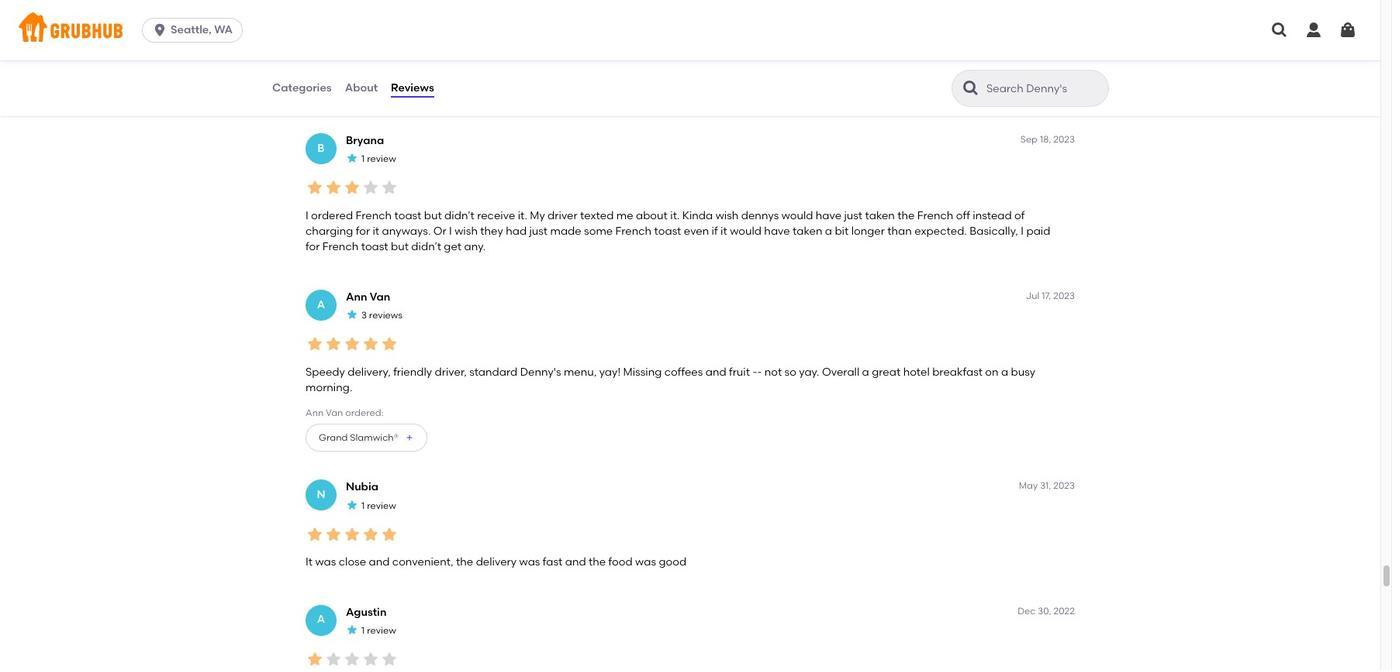 Task type: locate. For each thing, give the bounding box(es) containing it.
2 horizontal spatial and
[[706, 366, 727, 379]]

- right fruit
[[753, 366, 757, 379]]

1 horizontal spatial it
[[721, 225, 727, 238]]

review down bryana
[[367, 154, 396, 165]]

0 vertical spatial 1 review
[[361, 154, 396, 165]]

3 1 from the top
[[361, 626, 365, 637]]

a inside i ordered french toast but didn't receive it. my driver texted me about it. kinda wish dennys would have just taken the french off instead of charging for it anyways. or i wish they had just made some french toast even if it would have taken a bit longer than expected. basically, i paid for french toast but didn't get any.
[[825, 225, 832, 238]]

a left agustin
[[317, 614, 325, 627]]

1 horizontal spatial a
[[862, 366, 869, 379]]

0 horizontal spatial the
[[456, 556, 473, 570]]

1 vertical spatial didn't
[[411, 241, 441, 254]]

0 horizontal spatial svg image
[[1271, 21, 1289, 40]]

1 vertical spatial have
[[764, 225, 790, 238]]

0 vertical spatial ann
[[346, 291, 367, 304]]

review
[[367, 154, 396, 165], [367, 501, 396, 512], [367, 626, 396, 637]]

van up 3 reviews
[[370, 291, 390, 304]]

0 horizontal spatial van
[[326, 408, 343, 419]]

1 vertical spatial a
[[317, 614, 325, 627]]

2 2023 from the top
[[1054, 291, 1075, 301]]

2023 for instead
[[1054, 134, 1075, 145]]

for down charging
[[306, 241, 320, 254]]

1 vertical spatial wish
[[455, 225, 478, 238]]

0 horizontal spatial svg image
[[152, 22, 168, 38]]

0 horizontal spatial ann
[[306, 408, 324, 419]]

but up or on the top left
[[424, 209, 442, 222]]

taken up "longer"
[[865, 209, 895, 222]]

0 horizontal spatial it.
[[518, 209, 527, 222]]

1 horizontal spatial ann
[[346, 291, 367, 304]]

2 a from the top
[[317, 614, 325, 627]]

wish up the any.
[[455, 225, 478, 238]]

bryana
[[346, 134, 384, 147]]

0 vertical spatial have
[[816, 209, 842, 222]]

yay.
[[799, 366, 820, 379]]

grand slamwich® button
[[306, 425, 427, 453]]

menu,
[[564, 366, 597, 379]]

0 vertical spatial just
[[844, 209, 863, 222]]

0 vertical spatial 2023
[[1054, 134, 1075, 145]]

and left fruit
[[706, 366, 727, 379]]

3 1 review from the top
[[361, 626, 396, 637]]

was right food at the left of page
[[635, 556, 656, 570]]

0 vertical spatial my
[[375, 86, 388, 96]]

0 vertical spatial ordered:
[[352, 61, 390, 72]]

1 1 from the top
[[361, 154, 365, 165]]

svg image inside the seattle, wa button
[[152, 22, 168, 38]]

close
[[339, 556, 366, 570]]

1 vertical spatial 2023
[[1054, 291, 1075, 301]]

but
[[424, 209, 442, 222], [391, 241, 409, 254]]

paid
[[1027, 225, 1051, 238]]

a left bit
[[825, 225, 832, 238]]

i down of
[[1021, 225, 1024, 238]]

1 1 review from the top
[[361, 154, 396, 165]]

3
[[361, 310, 367, 321]]

wish up the if
[[716, 209, 739, 222]]

2 vertical spatial review
[[367, 626, 396, 637]]

made
[[550, 225, 582, 238]]

0 horizontal spatial my
[[375, 86, 388, 96]]

3 was from the left
[[635, 556, 656, 570]]

it. up had
[[518, 209, 527, 222]]

1 for bryana
[[361, 154, 365, 165]]

3 2023 from the top
[[1054, 481, 1075, 492]]

1 horizontal spatial my
[[530, 209, 545, 222]]

a left 3
[[317, 298, 325, 311]]

0 vertical spatial for
[[356, 225, 370, 238]]

ordered
[[311, 209, 353, 222]]

had
[[506, 225, 527, 238]]

would right dennys
[[782, 209, 813, 222]]

review for bryana
[[367, 154, 396, 165]]

0 horizontal spatial it
[[373, 225, 379, 238]]

the inside i ordered french toast but didn't receive it. my driver texted me about it. kinda wish dennys would have just taken the french off instead of charging for it anyways. or i wish they had just made some french toast even if it would have taken a bit longer than expected. basically, i paid for french toast but didn't get any.
[[898, 209, 915, 222]]

2 horizontal spatial was
[[635, 556, 656, 570]]

great
[[872, 366, 901, 379]]

driver
[[548, 209, 578, 222]]

ann up 3
[[346, 291, 367, 304]]

a
[[317, 298, 325, 311], [317, 614, 325, 627]]

2 vertical spatial toast
[[361, 241, 388, 254]]

2022
[[1054, 606, 1075, 617]]

french down charging
[[322, 241, 359, 254]]

n
[[317, 489, 325, 502]]

svg image
[[1339, 21, 1357, 40], [152, 22, 168, 38]]

even
[[684, 225, 709, 238]]

just up bit
[[844, 209, 863, 222]]

for right charging
[[356, 225, 370, 238]]

good
[[659, 556, 687, 570]]

1 vertical spatial for
[[306, 241, 320, 254]]

1 horizontal spatial for
[[356, 225, 370, 238]]

1 2023 from the top
[[1054, 134, 1075, 145]]

dec
[[1018, 606, 1036, 617]]

1 review down bryana
[[361, 154, 396, 165]]

my right "over"
[[375, 86, 388, 96]]

0 horizontal spatial taken
[[793, 225, 823, 238]]

2 horizontal spatial the
[[898, 209, 915, 222]]

star icon image
[[346, 152, 358, 165], [306, 179, 324, 197], [324, 179, 343, 197], [343, 179, 361, 197], [361, 179, 380, 197], [380, 179, 399, 197], [346, 309, 358, 321], [306, 335, 324, 354], [324, 335, 343, 354], [343, 335, 361, 354], [361, 335, 380, 354], [380, 335, 399, 354], [346, 499, 358, 512], [306, 526, 324, 545], [324, 526, 343, 545], [343, 526, 361, 545], [361, 526, 380, 545], [380, 526, 399, 545], [346, 624, 358, 637], [306, 651, 324, 670], [324, 651, 343, 670], [343, 651, 361, 670], [361, 651, 380, 670], [380, 651, 399, 670]]

1 horizontal spatial taken
[[865, 209, 895, 222]]

1 horizontal spatial have
[[816, 209, 842, 222]]

van up "grand"
[[326, 408, 343, 419]]

just
[[844, 209, 863, 222], [529, 225, 548, 238]]

0 vertical spatial a
[[317, 298, 325, 311]]

1 vertical spatial would
[[730, 225, 762, 238]]

i left 'ordered' at the left top of the page
[[306, 209, 309, 222]]

van for ann van
[[370, 291, 390, 304]]

1 horizontal spatial svg image
[[1305, 21, 1323, 40]]

speedy
[[306, 366, 345, 379]]

toast down about
[[654, 225, 681, 238]]

and inside 'speedy delivery, friendly driver, standard denny's menu, yay!  missing coffees and fruit -- not so yay.  overall a great hotel breakfast on a busy morning.'
[[706, 366, 727, 379]]

0 vertical spatial but
[[424, 209, 442, 222]]

1 down nubia at the left
[[361, 501, 365, 512]]

a for ann van
[[317, 298, 325, 311]]

1 it. from the left
[[518, 209, 527, 222]]

and right fast
[[565, 556, 586, 570]]

seattle, wa button
[[142, 18, 249, 43]]

ordered: up about
[[352, 61, 390, 72]]

0 vertical spatial wish
[[716, 209, 739, 222]]

slamwich®
[[350, 433, 399, 444]]

i ordered french toast but didn't receive it. my driver texted me about it. kinda wish dennys would have just taken the french off instead of charging for it anyways. or i wish they had just made some french toast even if it would have taken a bit longer than expected. basically, i paid for french toast but didn't get any.
[[306, 209, 1051, 254]]

review for nubia
[[367, 501, 396, 512]]

toast down anyways.
[[361, 241, 388, 254]]

0 horizontal spatial would
[[730, 225, 762, 238]]

2023 right 17,
[[1054, 291, 1075, 301]]

or
[[433, 225, 447, 238]]

was right it
[[315, 556, 336, 570]]

1 down bryana
[[361, 154, 365, 165]]

review down agustin
[[367, 626, 396, 637]]

have up bit
[[816, 209, 842, 222]]

the left food at the left of page
[[589, 556, 606, 570]]

nubia
[[346, 481, 379, 494]]

1 vertical spatial but
[[391, 241, 409, 254]]

0 vertical spatial van
[[370, 291, 390, 304]]

would
[[782, 209, 813, 222], [730, 225, 762, 238]]

1 vertical spatial taken
[[793, 225, 823, 238]]

2 vertical spatial 1
[[361, 626, 365, 637]]

i right or on the top left
[[449, 225, 452, 238]]

2 vertical spatial 2023
[[1054, 481, 1075, 492]]

1 horizontal spatial toast
[[394, 209, 422, 222]]

b
[[318, 142, 325, 155]]

a right on
[[1001, 366, 1009, 379]]

didn't down or on the top left
[[411, 241, 441, 254]]

0 vertical spatial would
[[782, 209, 813, 222]]

texted
[[580, 209, 614, 222]]

2 review from the top
[[367, 501, 396, 512]]

2 svg image from the left
[[1305, 21, 1323, 40]]

it right the if
[[721, 225, 727, 238]]

the left delivery
[[456, 556, 473, 570]]

30,
[[1038, 606, 1052, 617]]

ann for ann van ordered:
[[306, 408, 324, 419]]

ordered: up grand slamwich® button
[[345, 408, 384, 419]]

ann down morning. on the left bottom of page
[[306, 408, 324, 419]]

taken left bit
[[793, 225, 823, 238]]

was
[[315, 556, 336, 570], [519, 556, 540, 570], [635, 556, 656, 570]]

just right had
[[529, 225, 548, 238]]

reviews button
[[390, 61, 435, 116]]

it left anyways.
[[373, 225, 379, 238]]

would down dennys
[[730, 225, 762, 238]]

0 horizontal spatial was
[[315, 556, 336, 570]]

0 horizontal spatial toast
[[361, 241, 388, 254]]

my left the driver
[[530, 209, 545, 222]]

1 vertical spatial review
[[367, 501, 396, 512]]

my
[[375, 86, 388, 96], [530, 209, 545, 222]]

hotel
[[903, 366, 930, 379]]

1 vertical spatial van
[[326, 408, 343, 419]]

- left not
[[757, 366, 762, 379]]

it. left kinda
[[670, 209, 680, 222]]

2023 right 31,
[[1054, 481, 1075, 492]]

for
[[356, 225, 370, 238], [306, 241, 320, 254]]

didn't
[[445, 209, 475, 222], [411, 241, 441, 254]]

1 down agustin
[[361, 626, 365, 637]]

1 vertical spatial toast
[[654, 225, 681, 238]]

main navigation navigation
[[0, 0, 1381, 61]]

the up than on the top of the page
[[898, 209, 915, 222]]

svg image
[[1271, 21, 1289, 40], [1305, 21, 1323, 40]]

jul 17, 2023
[[1026, 291, 1075, 301]]

1 vertical spatial my
[[530, 209, 545, 222]]

and right 'close'
[[369, 556, 390, 570]]

2023 right 18,
[[1054, 134, 1075, 145]]

french
[[356, 209, 392, 222], [918, 209, 954, 222], [616, 225, 652, 238], [322, 241, 359, 254]]

1 horizontal spatial van
[[370, 291, 390, 304]]

review down nubia at the left
[[367, 501, 396, 512]]

convenient,
[[392, 556, 454, 570]]

a left "great"
[[862, 366, 869, 379]]

but down anyways.
[[391, 241, 409, 254]]

1 review from the top
[[367, 154, 396, 165]]

1 vertical spatial 1
[[361, 501, 365, 512]]

have down dennys
[[764, 225, 790, 238]]

0 horizontal spatial but
[[391, 241, 409, 254]]

1 horizontal spatial was
[[519, 556, 540, 570]]

0 vertical spatial review
[[367, 154, 396, 165]]

toast
[[394, 209, 422, 222], [654, 225, 681, 238], [361, 241, 388, 254]]

it
[[373, 225, 379, 238], [721, 225, 727, 238]]

2 1 review from the top
[[361, 501, 396, 512]]

seattle, wa
[[171, 23, 233, 36]]

over
[[351, 86, 372, 96]]

1 review down agustin
[[361, 626, 396, 637]]

0 vertical spatial 1
[[361, 154, 365, 165]]

kinda
[[682, 209, 713, 222]]

2 was from the left
[[519, 556, 540, 570]]

1 horizontal spatial it.
[[670, 209, 680, 222]]

a
[[825, 225, 832, 238], [862, 366, 869, 379], [1001, 366, 1009, 379]]

2 1 from the top
[[361, 501, 365, 512]]

was left fast
[[519, 556, 540, 570]]

3 review from the top
[[367, 626, 396, 637]]

1 vertical spatial just
[[529, 225, 548, 238]]

didn't up or on the top left
[[445, 209, 475, 222]]

1 svg image from the left
[[1271, 21, 1289, 40]]

any.
[[464, 241, 486, 254]]

1 vertical spatial ann
[[306, 408, 324, 419]]

ann
[[346, 291, 367, 304], [306, 408, 324, 419]]

1 horizontal spatial but
[[424, 209, 442, 222]]

0 horizontal spatial a
[[825, 225, 832, 238]]

french up anyways.
[[356, 209, 392, 222]]

2 vertical spatial 1 review
[[361, 626, 396, 637]]

and
[[706, 366, 727, 379], [369, 556, 390, 570], [565, 556, 586, 570]]

i
[[306, 209, 309, 222], [449, 225, 452, 238], [1021, 225, 1024, 238]]

2 horizontal spatial i
[[1021, 225, 1024, 238]]

0 vertical spatial taken
[[865, 209, 895, 222]]

0 horizontal spatial didn't
[[411, 241, 441, 254]]

3 reviews
[[361, 310, 403, 321]]

taken
[[865, 209, 895, 222], [793, 225, 823, 238]]

1 vertical spatial 1 review
[[361, 501, 396, 512]]

0 vertical spatial didn't
[[445, 209, 475, 222]]

1 a from the top
[[317, 298, 325, 311]]

moons
[[319, 86, 349, 96]]

toast up anyways.
[[394, 209, 422, 222]]

1 review down nubia at the left
[[361, 501, 396, 512]]



Task type: describe. For each thing, give the bounding box(es) containing it.
review for agustin
[[367, 626, 396, 637]]

standard
[[469, 366, 518, 379]]

may
[[1019, 481, 1038, 492]]

search icon image
[[962, 79, 980, 98]]

longer
[[851, 225, 885, 238]]

sep 18, 2023
[[1021, 134, 1075, 145]]

expected.
[[915, 225, 967, 238]]

0 horizontal spatial for
[[306, 241, 320, 254]]

ann van ordered:
[[306, 408, 384, 419]]

my inside i ordered french toast but didn't receive it. my driver texted me about it. kinda wish dennys would have just taken the french off instead of charging for it anyways. or i wish they had just made some french toast even if it would have taken a bit longer than expected. basically, i paid for french toast but didn't get any.
[[530, 209, 545, 222]]

1 horizontal spatial just
[[844, 209, 863, 222]]

some
[[584, 225, 613, 238]]

fast
[[543, 556, 563, 570]]

ann van
[[346, 291, 390, 304]]

1 horizontal spatial didn't
[[445, 209, 475, 222]]

a for agustin
[[317, 614, 325, 627]]

dennys
[[741, 209, 779, 222]]

1 for nubia
[[361, 501, 365, 512]]

1 horizontal spatial the
[[589, 556, 606, 570]]

jul
[[1026, 291, 1040, 301]]

breakfast
[[932, 366, 983, 379]]

2 it. from the left
[[670, 209, 680, 222]]

grand
[[319, 433, 348, 444]]

wa
[[214, 23, 233, 36]]

hammy®
[[390, 86, 431, 96]]

Search Denny's  search field
[[985, 81, 1104, 96]]

1 horizontal spatial i
[[449, 225, 452, 238]]

31,
[[1040, 481, 1051, 492]]

about button
[[344, 61, 379, 116]]

2 it from the left
[[721, 225, 727, 238]]

so
[[785, 366, 797, 379]]

missing
[[623, 366, 662, 379]]

0 horizontal spatial just
[[529, 225, 548, 238]]

2 - from the left
[[757, 366, 762, 379]]

french down me
[[616, 225, 652, 238]]

sep
[[1021, 134, 1038, 145]]

1 review for nubia
[[361, 501, 396, 512]]

1 was from the left
[[315, 556, 336, 570]]

17,
[[1042, 291, 1051, 301]]

if
[[712, 225, 718, 238]]

1 review for bryana
[[361, 154, 396, 165]]

get
[[444, 241, 462, 254]]

dec 30, 2022
[[1018, 606, 1075, 617]]

van for ann van ordered:
[[326, 408, 343, 419]]

basically,
[[970, 225, 1018, 238]]

coffees
[[665, 366, 703, 379]]

than
[[888, 225, 912, 238]]

plus icon image
[[405, 434, 414, 443]]

anyways.
[[382, 225, 431, 238]]

seattle,
[[171, 23, 212, 36]]

1 horizontal spatial svg image
[[1339, 21, 1357, 40]]

not
[[765, 366, 782, 379]]

about
[[636, 209, 668, 222]]

moons over my hammy® button
[[306, 77, 460, 105]]

1 horizontal spatial and
[[565, 556, 586, 570]]

my inside button
[[375, 86, 388, 96]]

categories
[[272, 81, 332, 95]]

1 horizontal spatial wish
[[716, 209, 739, 222]]

0 horizontal spatial i
[[306, 209, 309, 222]]

2023 for busy
[[1054, 291, 1075, 301]]

grand slamwich®
[[319, 433, 399, 444]]

may 31, 2023
[[1019, 481, 1075, 492]]

speedy delivery, friendly driver, standard denny's menu, yay!  missing coffees and fruit -- not so yay.  overall a great hotel breakfast on a busy morning.
[[306, 366, 1036, 395]]

1 it from the left
[[373, 225, 379, 238]]

delivery
[[476, 556, 517, 570]]

of
[[1015, 209, 1025, 222]]

off
[[956, 209, 970, 222]]

categories button
[[271, 61, 333, 116]]

denny's
[[520, 366, 561, 379]]

2 horizontal spatial a
[[1001, 366, 1009, 379]]

overall
[[822, 366, 860, 379]]

on
[[985, 366, 999, 379]]

reviews
[[391, 81, 434, 95]]

1 horizontal spatial would
[[782, 209, 813, 222]]

charging
[[306, 225, 353, 238]]

morning.
[[306, 382, 352, 395]]

1 review for agustin
[[361, 626, 396, 637]]

it was close and convenient, the delivery was fast and the food was good
[[306, 556, 687, 570]]

bit
[[835, 225, 849, 238]]

0 horizontal spatial and
[[369, 556, 390, 570]]

instead
[[973, 209, 1012, 222]]

lawrence ordered:
[[306, 61, 390, 72]]

2 horizontal spatial toast
[[654, 225, 681, 238]]

yay!
[[599, 366, 621, 379]]

0 vertical spatial toast
[[394, 209, 422, 222]]

fruit
[[729, 366, 750, 379]]

it
[[306, 556, 313, 570]]

receive
[[477, 209, 515, 222]]

reviews
[[369, 310, 403, 321]]

delivery,
[[348, 366, 391, 379]]

0 horizontal spatial wish
[[455, 225, 478, 238]]

food
[[609, 556, 633, 570]]

ann for ann van
[[346, 291, 367, 304]]

they
[[480, 225, 503, 238]]

busy
[[1011, 366, 1036, 379]]

1 vertical spatial ordered:
[[345, 408, 384, 419]]

lawrence
[[306, 61, 350, 72]]

friendly
[[393, 366, 432, 379]]

agustin
[[346, 606, 387, 619]]

1 for agustin
[[361, 626, 365, 637]]

about
[[345, 81, 378, 95]]

driver,
[[435, 366, 467, 379]]

1 - from the left
[[753, 366, 757, 379]]

0 horizontal spatial have
[[764, 225, 790, 238]]

french up expected.
[[918, 209, 954, 222]]

moons over my hammy®
[[319, 86, 431, 96]]

18,
[[1040, 134, 1051, 145]]

me
[[616, 209, 633, 222]]



Task type: vqa. For each thing, say whether or not it's contained in the screenshot.
the left was
yes



